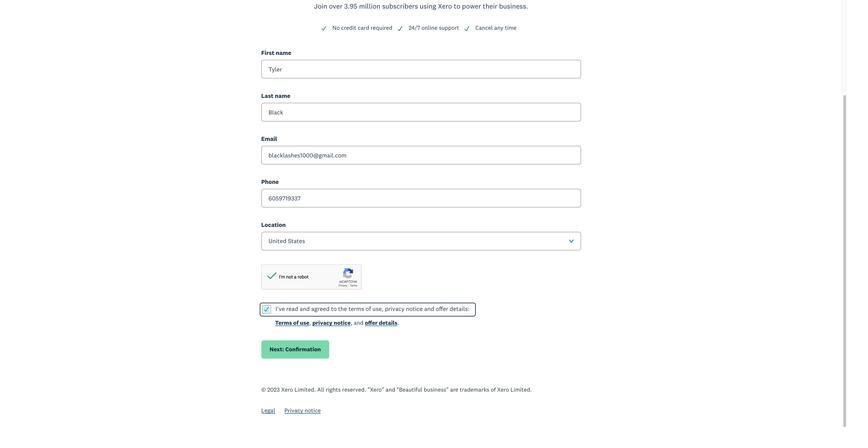 Task type: describe. For each thing, give the bounding box(es) containing it.
terms
[[349, 305, 365, 313]]

©
[[261, 387, 266, 394]]

trademarks
[[460, 387, 490, 394]]

read
[[287, 305, 299, 313]]

24/7
[[409, 24, 420, 32]]

subscribers
[[383, 2, 418, 11]]

united states
[[269, 238, 305, 245]]

terms of use , privacy notice , and offer details .
[[275, 320, 399, 327]]

last name
[[261, 92, 291, 100]]

no
[[333, 24, 340, 32]]

card
[[358, 24, 370, 32]]

power
[[462, 2, 482, 11]]

.
[[398, 320, 399, 327]]

united
[[269, 238, 287, 245]]

1 , from the left
[[310, 320, 311, 327]]

0 horizontal spatial to
[[331, 305, 337, 313]]

online
[[422, 24, 438, 32]]

2023
[[268, 387, 280, 394]]

and right read
[[300, 305, 310, 313]]

cancel
[[476, 24, 493, 32]]

their
[[483, 2, 498, 11]]

states
[[288, 238, 305, 245]]

© 2023 xero limited. all rights reserved. "xero" and "beautiful business" are trademarks of xero limited.
[[261, 387, 532, 394]]

legal
[[261, 407, 275, 415]]

included image for no credit card required
[[321, 26, 327, 31]]

reserved.
[[342, 387, 367, 394]]

0 vertical spatial to
[[454, 2, 461, 11]]

details:
[[450, 305, 470, 313]]

offer details link
[[365, 320, 398, 328]]

"xero"
[[368, 387, 385, 394]]

Last name text field
[[261, 103, 581, 122]]

phone
[[261, 178, 279, 186]]

last
[[261, 92, 274, 100]]

1 limited. from the left
[[295, 387, 316, 394]]

legal link
[[261, 407, 275, 416]]

business.
[[500, 2, 529, 11]]

privacy
[[285, 407, 304, 415]]

included image for 24/7 online support
[[397, 26, 403, 31]]

required
[[371, 24, 393, 32]]

all
[[318, 387, 325, 394]]

First name text field
[[261, 60, 581, 79]]

Email email field
[[261, 146, 581, 165]]

2 horizontal spatial notice
[[406, 305, 423, 313]]

and left details:
[[425, 305, 435, 313]]

0 horizontal spatial xero
[[282, 387, 293, 394]]

i've read and agreed to the terms of use, privacy notice and offer details:
[[276, 305, 470, 313]]

1 horizontal spatial notice
[[334, 320, 351, 327]]

over
[[329, 2, 343, 11]]

using
[[420, 2, 437, 11]]

time
[[505, 24, 517, 32]]

2 horizontal spatial xero
[[498, 387, 510, 394]]

name for last name
[[275, 92, 291, 100]]

no credit card required
[[333, 24, 393, 32]]

2 vertical spatial of
[[491, 387, 496, 394]]

and right "xero"
[[386, 387, 396, 394]]

1 vertical spatial privacy
[[313, 320, 333, 327]]



Task type: locate. For each thing, give the bounding box(es) containing it.
first name
[[261, 49, 292, 57]]

next: confirmation
[[270, 346, 321, 353]]

0 horizontal spatial included image
[[321, 26, 327, 31]]

i've
[[276, 305, 285, 313]]

terms of use link
[[275, 320, 310, 328]]

1 vertical spatial notice
[[334, 320, 351, 327]]

next: confirmation button
[[261, 341, 330, 359]]

1 horizontal spatial of
[[366, 305, 371, 313]]

name right last
[[275, 92, 291, 100]]

, left privacy notice link
[[310, 320, 311, 327]]

and down terms
[[354, 320, 364, 327]]

,
[[310, 320, 311, 327], [351, 320, 353, 327]]

2 , from the left
[[351, 320, 353, 327]]

0 horizontal spatial limited.
[[295, 387, 316, 394]]

0 horizontal spatial ,
[[310, 320, 311, 327]]

use
[[300, 320, 310, 327]]

to left the at the left of page
[[331, 305, 337, 313]]

name
[[276, 49, 292, 57], [275, 92, 291, 100]]

are
[[451, 387, 459, 394]]

of left use,
[[366, 305, 371, 313]]

offer down i've read and agreed to the terms of use, privacy notice and offer details:
[[365, 320, 378, 327]]

xero right using on the top of page
[[438, 2, 452, 11]]

million
[[359, 2, 381, 11]]

to left power
[[454, 2, 461, 11]]

included image left no
[[321, 26, 327, 31]]

rights
[[326, 387, 341, 394]]

1 included image from the left
[[321, 26, 327, 31]]

xero right the 2023
[[282, 387, 293, 394]]

1 vertical spatial name
[[275, 92, 291, 100]]

2 horizontal spatial of
[[491, 387, 496, 394]]

limited.
[[295, 387, 316, 394], [511, 387, 532, 394]]

to
[[454, 2, 461, 11], [331, 305, 337, 313]]

use,
[[373, 305, 384, 313]]

privacy notice
[[285, 407, 321, 415]]

0 vertical spatial name
[[276, 49, 292, 57]]

24/7 online support
[[409, 24, 460, 32]]

xero
[[438, 2, 452, 11], [282, 387, 293, 394], [498, 387, 510, 394]]

support
[[439, 24, 460, 32]]

1 vertical spatial offer
[[365, 320, 378, 327]]

privacy up the .
[[385, 305, 405, 313]]

offer
[[436, 305, 449, 313], [365, 320, 378, 327]]

credit
[[342, 24, 357, 32]]

join
[[314, 2, 328, 11]]

2 limited. from the left
[[511, 387, 532, 394]]

email
[[261, 135, 277, 143]]

1 horizontal spatial included image
[[397, 26, 403, 31]]

3 included image from the left
[[464, 26, 470, 31]]

1 horizontal spatial to
[[454, 2, 461, 11]]

1 vertical spatial to
[[331, 305, 337, 313]]

0 horizontal spatial offer
[[365, 320, 378, 327]]

terms
[[275, 320, 292, 327]]

0 vertical spatial of
[[366, 305, 371, 313]]

1 horizontal spatial ,
[[351, 320, 353, 327]]

offer left details:
[[436, 305, 449, 313]]

cancel any time
[[476, 24, 517, 32]]

2 included image from the left
[[397, 26, 403, 31]]

2 horizontal spatial included image
[[464, 26, 470, 31]]

location
[[261, 221, 286, 229]]

confirmation
[[286, 346, 321, 353]]

name for first name
[[276, 49, 292, 57]]

"beautiful
[[397, 387, 423, 394]]

agreed
[[312, 305, 330, 313]]

privacy down the agreed
[[313, 320, 333, 327]]

of left the use
[[294, 320, 299, 327]]

3.95
[[345, 2, 358, 11]]

, down terms
[[351, 320, 353, 327]]

included image left 24/7
[[397, 26, 403, 31]]

1 horizontal spatial privacy
[[385, 305, 405, 313]]

0 vertical spatial offer
[[436, 305, 449, 313]]

the
[[339, 305, 347, 313]]

notice
[[406, 305, 423, 313], [334, 320, 351, 327], [305, 407, 321, 415]]

0 horizontal spatial privacy
[[313, 320, 333, 327]]

privacy
[[385, 305, 405, 313], [313, 320, 333, 327]]

included image for cancel any time
[[464, 26, 470, 31]]

0 horizontal spatial notice
[[305, 407, 321, 415]]

privacy notice link
[[285, 407, 321, 416]]

1 horizontal spatial limited.
[[511, 387, 532, 394]]

name right first
[[276, 49, 292, 57]]

1 horizontal spatial offer
[[436, 305, 449, 313]]

2 vertical spatial notice
[[305, 407, 321, 415]]

xero right 'trademarks'
[[498, 387, 510, 394]]

1 horizontal spatial xero
[[438, 2, 452, 11]]

next:
[[270, 346, 284, 353]]

business"
[[424, 387, 449, 394]]

Phone text field
[[261, 189, 581, 208]]

1 vertical spatial of
[[294, 320, 299, 327]]

0 vertical spatial notice
[[406, 305, 423, 313]]

join over 3.95 million subscribers using xero to power their business.
[[314, 2, 529, 11]]

and
[[300, 305, 310, 313], [425, 305, 435, 313], [354, 320, 364, 327], [386, 387, 396, 394]]

of
[[366, 305, 371, 313], [294, 320, 299, 327], [491, 387, 496, 394]]

of right 'trademarks'
[[491, 387, 496, 394]]

0 horizontal spatial of
[[294, 320, 299, 327]]

included image left cancel
[[464, 26, 470, 31]]

details
[[379, 320, 398, 327]]

any
[[495, 24, 504, 32]]

first
[[261, 49, 275, 57]]

privacy notice link
[[313, 320, 351, 328]]

included image
[[321, 26, 327, 31], [397, 26, 403, 31], [464, 26, 470, 31]]

0 vertical spatial privacy
[[385, 305, 405, 313]]



Task type: vqa. For each thing, say whether or not it's contained in the screenshot.
Presentation
no



